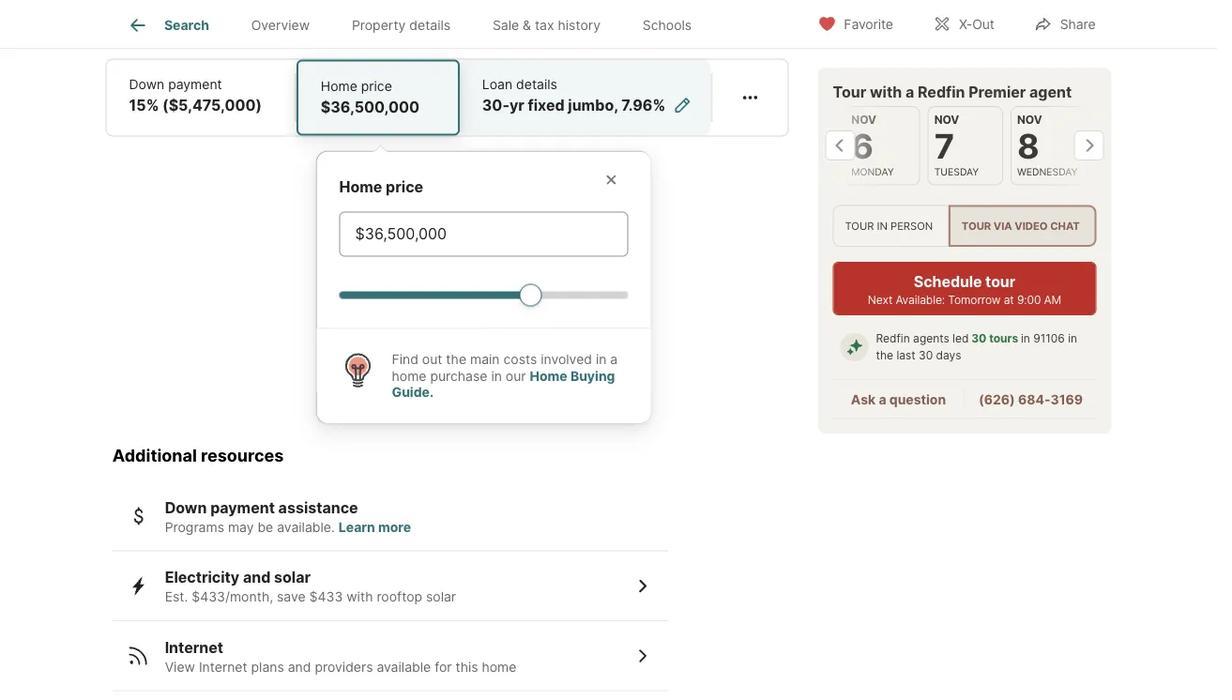 Task type: describe. For each thing, give the bounding box(es) containing it.
schedule
[[914, 272, 982, 291]]

fixed
[[528, 97, 565, 115]]

search
[[164, 17, 209, 33]]

our
[[506, 369, 526, 385]]

tab list containing search
[[106, 0, 728, 48]]

guide.
[[392, 385, 434, 401]]

schools tab
[[622, 3, 713, 48]]

nov for 8
[[1017, 113, 1042, 127]]

price for home price $36,500,000
[[361, 79, 392, 95]]

30 for days
[[919, 349, 933, 363]]

assistance
[[278, 499, 358, 517]]

(626) 684-3169
[[979, 392, 1083, 408]]

out
[[973, 16, 995, 32]]

mortgage insurance link
[[477, 9, 619, 27]]

find
[[392, 352, 419, 368]]

favorite
[[844, 16, 894, 32]]

electricity
[[165, 569, 240, 587]]

lightbulb icon image
[[339, 352, 377, 390]]

chat
[[1051, 220, 1080, 232]]

0 horizontal spatial solar
[[274, 569, 311, 587]]

home buying guide.
[[392, 369, 615, 401]]

Home Price Slider range field
[[339, 284, 628, 306]]

ask a question
[[851, 392, 946, 408]]

30-yr fixed jumbo, 7.96%
[[482, 97, 666, 115]]

homeowners' insurance link
[[128, 9, 298, 27]]

home price tooltip
[[317, 137, 1000, 424]]

involved
[[541, 352, 592, 368]]

in up buying
[[596, 352, 607, 368]]

1 vertical spatial internet
[[199, 660, 247, 676]]

buying
[[571, 369, 615, 385]]

next
[[868, 293, 893, 307]]

agent
[[1030, 83, 1072, 101]]

available
[[377, 660, 431, 676]]

details for property details
[[410, 17, 451, 33]]

ask a question link
[[851, 392, 946, 408]]

find out the main costs involved in a home purchase in our
[[392, 352, 618, 385]]

plans
[[251, 660, 284, 676]]

in inside list box
[[877, 220, 888, 232]]

nov 7 tuesday
[[934, 113, 979, 177]]

in inside in the last 30 days
[[1068, 332, 1078, 346]]

additional resources
[[112, 446, 284, 467]]

nov 8 wednesday
[[1017, 113, 1078, 177]]

a inside find out the main costs involved in a home purchase in our
[[610, 352, 618, 368]]

and inside internet view internet plans and providers available for this home
[[288, 660, 311, 676]]

home inside find out the main costs involved in a home purchase in our
[[392, 369, 427, 385]]

home for home buying guide.
[[530, 369, 568, 385]]

payment for programs
[[210, 499, 275, 517]]

(626) 684-3169 link
[[979, 392, 1083, 408]]

this
[[456, 660, 478, 676]]

&
[[523, 17, 531, 33]]

schools
[[643, 17, 692, 33]]

available:
[[896, 293, 945, 307]]

out
[[422, 352, 443, 368]]

homeowners' insurance
[[128, 9, 298, 27]]

led
[[953, 332, 969, 346]]

1 horizontal spatial with
[[870, 83, 902, 101]]

down payment assistance programs may be available. learn more
[[165, 499, 411, 536]]

the inside find out the main costs involved in a home purchase in our
[[446, 352, 467, 368]]

save
[[277, 590, 306, 606]]

sale
[[493, 17, 519, 33]]

learn more link
[[339, 520, 411, 536]]

share button
[[1018, 4, 1112, 43]]

with inside electricity and solar est. $433/month, save                  $433 with rooftop solar
[[347, 590, 373, 606]]

sale & tax history tab
[[472, 3, 622, 48]]

premier
[[969, 83, 1026, 101]]

overview tab
[[230, 3, 331, 48]]

person
[[891, 220, 933, 232]]

at
[[1004, 293, 1014, 307]]

7.96%
[[622, 97, 666, 115]]

question
[[890, 392, 946, 408]]

x-out button
[[917, 4, 1011, 43]]

search link
[[127, 14, 209, 37]]

price for home price
[[386, 179, 423, 197]]

next image
[[1074, 131, 1104, 161]]

3169
[[1051, 392, 1083, 408]]

redfin agents led 30 tours in 91106
[[876, 332, 1065, 346]]

providers
[[315, 660, 373, 676]]

nov for 7
[[934, 113, 959, 127]]

main
[[470, 352, 500, 368]]

share
[[1061, 16, 1096, 32]]

9:00
[[1017, 293, 1041, 307]]

jumbo,
[[568, 97, 618, 115]]

may
[[228, 520, 254, 536]]

mortgage insurance
[[477, 9, 619, 27]]

home for home price $36,500,000
[[321, 79, 358, 95]]

history
[[558, 17, 601, 33]]

684-
[[1018, 392, 1051, 408]]

8
[[1017, 126, 1039, 167]]

2 vertical spatial a
[[879, 392, 887, 408]]

x-
[[959, 16, 973, 32]]

last
[[897, 349, 916, 363]]

down for down payment
[[129, 77, 164, 93]]

down for down payment assistance
[[165, 499, 207, 517]]

30 for tours
[[972, 332, 987, 346]]

down payment 15% ($5,475,000)
[[129, 77, 262, 115]]

days
[[936, 349, 962, 363]]

insurance for homeowners' insurance
[[230, 9, 298, 27]]



Task type: locate. For each thing, give the bounding box(es) containing it.
tour
[[986, 272, 1016, 291]]

0 vertical spatial with
[[870, 83, 902, 101]]

costs
[[504, 352, 537, 368]]

wednesday
[[1017, 166, 1078, 177]]

1 vertical spatial solar
[[426, 590, 456, 606]]

1 horizontal spatial details
[[516, 77, 557, 93]]

0 horizontal spatial insurance
[[230, 9, 298, 27]]

1 nov from the left
[[851, 113, 876, 127]]

6
[[851, 126, 874, 167]]

0 horizontal spatial a
[[610, 352, 618, 368]]

more
[[378, 520, 411, 536]]

0 vertical spatial and
[[243, 569, 271, 587]]

1 horizontal spatial nov
[[934, 113, 959, 127]]

payment up may
[[210, 499, 275, 517]]

1 vertical spatial 30
[[919, 349, 933, 363]]

the
[[876, 349, 894, 363], [446, 352, 467, 368]]

0 vertical spatial home
[[321, 79, 358, 95]]

nov down agent
[[1017, 113, 1042, 127]]

property
[[352, 17, 406, 33]]

1 horizontal spatial home
[[482, 660, 517, 676]]

$9,733
[[391, 9, 441, 27]]

insurance
[[230, 9, 298, 27], [550, 9, 619, 27]]

lightbulb icon element
[[339, 352, 392, 401]]

1 horizontal spatial insurance
[[550, 9, 619, 27]]

mortgage
[[477, 9, 546, 27]]

details up fixed
[[516, 77, 557, 93]]

1 vertical spatial with
[[347, 590, 373, 606]]

tour
[[833, 83, 867, 101], [845, 220, 874, 232], [962, 220, 991, 232]]

None button
[[845, 106, 920, 185], [928, 106, 1003, 185], [1010, 106, 1086, 185], [845, 106, 920, 185], [928, 106, 1003, 185], [1010, 106, 1086, 185]]

1 insurance from the left
[[230, 9, 298, 27]]

1 vertical spatial a
[[610, 352, 618, 368]]

learn
[[339, 520, 375, 536]]

0 vertical spatial redfin
[[918, 83, 965, 101]]

2 nov from the left
[[934, 113, 959, 127]]

home price $36,500,000
[[321, 79, 420, 117]]

1 horizontal spatial solar
[[426, 590, 456, 606]]

1 horizontal spatial the
[[876, 349, 894, 363]]

tour left via
[[962, 220, 991, 232]]

home
[[321, 79, 358, 95], [339, 179, 382, 197], [530, 369, 568, 385]]

none text field inside home price tooltip
[[355, 224, 612, 246]]

with up nov 6 monday
[[870, 83, 902, 101]]

0 horizontal spatial 30
[[919, 349, 933, 363]]

home down involved
[[530, 369, 568, 385]]

30-
[[482, 97, 510, 115]]

loan
[[482, 77, 513, 93]]

1 vertical spatial redfin
[[876, 332, 910, 346]]

details
[[410, 17, 451, 33], [516, 77, 557, 93]]

0 vertical spatial details
[[410, 17, 451, 33]]

sale & tax history
[[493, 17, 601, 33]]

with right $433
[[347, 590, 373, 606]]

solar up save
[[274, 569, 311, 587]]

down up the programs
[[165, 499, 207, 517]]

with
[[870, 83, 902, 101], [347, 590, 373, 606]]

be
[[258, 520, 273, 536]]

$36,500,000
[[321, 99, 420, 117]]

price inside home price $36,500,000
[[361, 79, 392, 95]]

redfin up 'last'
[[876, 332, 910, 346]]

$433/month,
[[192, 590, 273, 606]]

monday
[[851, 166, 894, 177]]

and right plans
[[288, 660, 311, 676]]

the left 'last'
[[876, 349, 894, 363]]

home inside internet view internet plans and providers available for this home
[[482, 660, 517, 676]]

nov up previous image
[[851, 113, 876, 127]]

home right this
[[482, 660, 517, 676]]

home inside home price $36,500,000
[[321, 79, 358, 95]]

home price
[[339, 179, 423, 197]]

nov inside nov 8 wednesday
[[1017, 113, 1042, 127]]

electricity and solar est. $433/month, save                  $433 with rooftop solar
[[165, 569, 456, 606]]

1 horizontal spatial redfin
[[918, 83, 965, 101]]

home up guide.
[[392, 369, 427, 385]]

list box
[[833, 205, 1097, 247]]

tour in person
[[845, 220, 933, 232]]

details inside property details tab
[[410, 17, 451, 33]]

0 horizontal spatial details
[[410, 17, 451, 33]]

nov down "tour with a redfin premier agent"
[[934, 113, 959, 127]]

in right tours
[[1021, 332, 1031, 346]]

details right property
[[410, 17, 451, 33]]

91106
[[1034, 332, 1065, 346]]

2 vertical spatial home
[[530, 369, 568, 385]]

redfin
[[918, 83, 965, 101], [876, 332, 910, 346]]

$433
[[309, 590, 343, 606]]

3 nov from the left
[[1017, 113, 1042, 127]]

details for loan details
[[516, 77, 557, 93]]

for
[[435, 660, 452, 676]]

home down the $36,500,000
[[339, 179, 382, 197]]

0 vertical spatial home
[[392, 369, 427, 385]]

1 vertical spatial home
[[482, 660, 517, 676]]

1 horizontal spatial a
[[879, 392, 887, 408]]

tour for tour in person
[[845, 220, 874, 232]]

down up 15% in the left top of the page
[[129, 77, 164, 93]]

15%
[[129, 97, 159, 115]]

programs
[[165, 520, 224, 536]]

in
[[877, 220, 888, 232], [1021, 332, 1031, 346], [1068, 332, 1078, 346], [596, 352, 607, 368], [491, 369, 502, 385]]

home inside home buying guide.
[[530, 369, 568, 385]]

nov for 6
[[851, 113, 876, 127]]

0 vertical spatial payment
[[168, 77, 222, 93]]

2 insurance from the left
[[550, 9, 619, 27]]

nov 6 monday
[[851, 113, 894, 177]]

redfin up 7
[[918, 83, 965, 101]]

payment
[[168, 77, 222, 93], [210, 499, 275, 517]]

est.
[[165, 590, 188, 606]]

and
[[243, 569, 271, 587], [288, 660, 311, 676]]

resources
[[201, 446, 284, 467]]

tab list
[[106, 0, 728, 48]]

1 vertical spatial price
[[386, 179, 423, 197]]

home for home price
[[339, 179, 382, 197]]

tour for tour with a redfin premier agent
[[833, 83, 867, 101]]

1 vertical spatial details
[[516, 77, 557, 93]]

nov inside nov 7 tuesday
[[934, 113, 959, 127]]

price up the $36,500,000
[[361, 79, 392, 95]]

rooftop
[[377, 590, 422, 606]]

list box containing tour in person
[[833, 205, 1097, 247]]

30 down "agents"
[[919, 349, 933, 363]]

tour up previous image
[[833, 83, 867, 101]]

am
[[1044, 293, 1062, 307]]

solar right rooftop
[[426, 590, 456, 606]]

2 horizontal spatial a
[[906, 83, 915, 101]]

home
[[392, 369, 427, 385], [482, 660, 517, 676]]

property details
[[352, 17, 451, 33]]

payment for ($5,475,000)
[[168, 77, 222, 93]]

0 horizontal spatial nov
[[851, 113, 876, 127]]

0 vertical spatial down
[[129, 77, 164, 93]]

($5,475,000)
[[162, 97, 262, 115]]

payment inside down payment 15% ($5,475,000)
[[168, 77, 222, 93]]

previous image
[[826, 131, 856, 161]]

ask
[[851, 392, 876, 408]]

30 inside in the last 30 days
[[919, 349, 933, 363]]

the inside in the last 30 days
[[876, 349, 894, 363]]

down inside down payment 15% ($5,475,000)
[[129, 77, 164, 93]]

payment up "($5,475,000)"
[[168, 77, 222, 93]]

0 horizontal spatial and
[[243, 569, 271, 587]]

None text field
[[355, 224, 612, 246]]

1 vertical spatial down
[[165, 499, 207, 517]]

7
[[934, 126, 954, 167]]

30 right led
[[972, 332, 987, 346]]

0 horizontal spatial the
[[446, 352, 467, 368]]

30
[[972, 332, 987, 346], [919, 349, 933, 363]]

x-out
[[959, 16, 995, 32]]

internet up view
[[165, 639, 223, 657]]

2 horizontal spatial nov
[[1017, 113, 1042, 127]]

internet view internet plans and providers available for this home
[[165, 639, 517, 676]]

home up the $36,500,000
[[321, 79, 358, 95]]

down inside "down payment assistance programs may be available. learn more"
[[165, 499, 207, 517]]

tour for tour via video chat
[[962, 220, 991, 232]]

0 horizontal spatial redfin
[[876, 332, 910, 346]]

and up $433/month,
[[243, 569, 271, 587]]

price inside home price tooltip
[[386, 179, 423, 197]]

tour left person
[[845, 220, 874, 232]]

available.
[[277, 520, 335, 536]]

0 horizontal spatial with
[[347, 590, 373, 606]]

view
[[165, 660, 195, 676]]

1 horizontal spatial 30
[[972, 332, 987, 346]]

internet right view
[[199, 660, 247, 676]]

video
[[1015, 220, 1048, 232]]

0 vertical spatial 30
[[972, 332, 987, 346]]

additional
[[112, 446, 197, 467]]

payment inside "down payment assistance programs may be available. learn more"
[[210, 499, 275, 517]]

schedule tour next available: tomorrow at 9:00 am
[[868, 272, 1062, 307]]

0 vertical spatial solar
[[274, 569, 311, 587]]

1 vertical spatial payment
[[210, 499, 275, 517]]

favorite button
[[802, 4, 910, 43]]

via
[[994, 220, 1013, 232]]

agents
[[913, 332, 950, 346]]

in right 91106
[[1068, 332, 1078, 346]]

0 vertical spatial price
[[361, 79, 392, 95]]

the up purchase
[[446, 352, 467, 368]]

insurance for mortgage insurance
[[550, 9, 619, 27]]

price down the $36,500,000
[[386, 179, 423, 197]]

overview
[[251, 17, 310, 33]]

in left person
[[877, 220, 888, 232]]

tour via video chat
[[962, 220, 1080, 232]]

tuesday
[[934, 166, 979, 177]]

tour with a redfin premier agent
[[833, 83, 1072, 101]]

tomorrow
[[948, 293, 1001, 307]]

0 vertical spatial internet
[[165, 639, 223, 657]]

in left our
[[491, 369, 502, 385]]

nov inside nov 6 monday
[[851, 113, 876, 127]]

0 vertical spatial a
[[906, 83, 915, 101]]

1 vertical spatial and
[[288, 660, 311, 676]]

1 vertical spatial home
[[339, 179, 382, 197]]

price
[[361, 79, 392, 95], [386, 179, 423, 197]]

property details tab
[[331, 3, 472, 48]]

0 horizontal spatial home
[[392, 369, 427, 385]]

down
[[129, 77, 164, 93], [165, 499, 207, 517]]

in the last 30 days
[[876, 332, 1078, 363]]

homeowners'
[[128, 9, 225, 27]]

1 horizontal spatial and
[[288, 660, 311, 676]]

and inside electricity and solar est. $433/month, save                  $433 with rooftop solar
[[243, 569, 271, 587]]



Task type: vqa. For each thing, say whether or not it's contained in the screenshot.
minute
no



